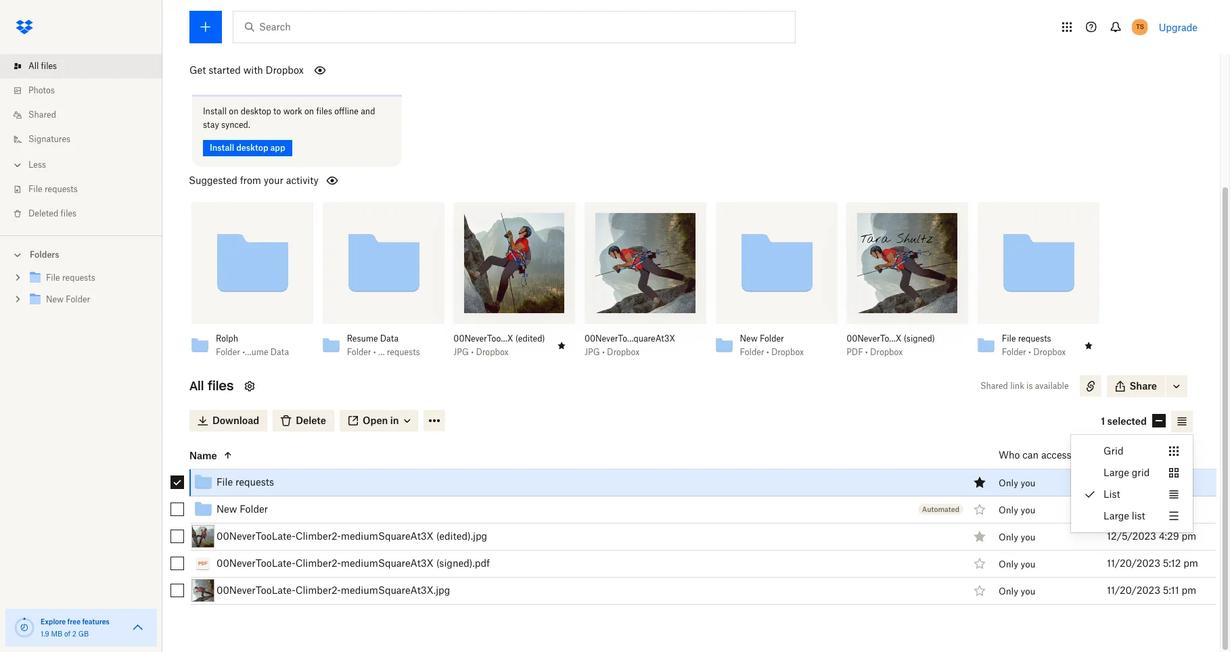 Task type: vqa. For each thing, say whether or not it's contained in the screenshot.
Language button
no



Task type: locate. For each thing, give the bounding box(es) containing it.
2 - from the left
[[1111, 504, 1115, 515]]

install on desktop to work on files offline and stay synced.
[[203, 106, 375, 130]]

0 vertical spatial shared
[[28, 110, 56, 120]]

only for --
[[999, 505, 1019, 516]]

to
[[274, 106, 281, 116]]

folder • … requests button
[[347, 347, 420, 358]]

on
[[229, 106, 239, 116], [305, 106, 314, 116]]

offline
[[335, 106, 359, 116]]

shared link is available
[[981, 381, 1069, 391]]

2 only you button from the top
[[999, 505, 1036, 516]]

of
[[64, 630, 71, 638]]

1 vertical spatial add to starred image
[[972, 556, 988, 572]]

2 11/20/2023 from the top
[[1108, 585, 1161, 596]]

climber2- up 00nevertoolate-climber2-mediumsquareat3x (signed).pdf
[[296, 531, 341, 542]]

only inside name 00nevertoolate-climber2-mediumsquareat3x (edited).jpg, modified 12/5/2023 4:29 pm, element
[[999, 532, 1019, 543]]

1 horizontal spatial new
[[740, 333, 758, 344]]

folder • dropbox button down file requests button
[[1003, 347, 1076, 358]]

all files list item
[[0, 54, 162, 79]]

requests inside table
[[236, 477, 274, 488]]

11/20/2023 for 11/20/2023 5:11 pm
[[1108, 585, 1161, 596]]

• inside new folder folder • dropbox
[[767, 347, 770, 357]]

2 only you from the top
[[999, 505, 1036, 516]]

dropbox inside the 00neverto…quareat3x jpg • dropbox
[[607, 347, 640, 357]]

upgrade
[[1159, 21, 1198, 33]]

only
[[999, 478, 1019, 489], [999, 505, 1019, 516], [999, 532, 1019, 543], [999, 559, 1019, 570], [999, 587, 1019, 597]]

only you button inside name 00nevertoolate-climber2-mediumsquareat3x.jpg, modified 11/20/2023 5:11 pm, element
[[999, 587, 1036, 597]]

2 00nevertoolate- from the top
[[217, 558, 296, 569]]

data up the folder • … requests button on the bottom left
[[380, 333, 399, 344]]

files inside install on desktop to work on files offline and stay synced.
[[316, 106, 332, 116]]

1 vertical spatial all
[[190, 378, 204, 394]]

0 horizontal spatial all files
[[28, 61, 57, 71]]

large down list
[[1104, 510, 1130, 522]]

2 climber2- from the top
[[296, 558, 341, 569]]

file requests
[[28, 184, 78, 194], [217, 477, 274, 488]]

folder • dropbox button down new folder button
[[740, 347, 813, 358]]

files right deleted
[[61, 209, 77, 219]]

climber2- inside 'link'
[[296, 558, 341, 569]]

file requests button
[[1003, 333, 1076, 344]]

• left …
[[374, 347, 376, 357]]

dropbox for 00neverto…x (signed) pdf • dropbox
[[871, 347, 903, 357]]

2 large from the top
[[1104, 510, 1130, 522]]

only you inside name 00nevertoolate-climber2-mediumsquareat3x (edited).jpg, modified 12/5/2023 4:29 pm, element
[[999, 532, 1036, 543]]

dropbox down 00nevertoo…x (edited) button in the bottom of the page
[[476, 347, 509, 357]]

only you button for 11/20/2023 5:12 pm
[[999, 559, 1036, 570]]

add to starred image
[[972, 502, 988, 518], [972, 556, 988, 572]]

climber2- for (signed).pdf
[[296, 558, 341, 569]]

pm right 5:12
[[1184, 558, 1199, 569]]

5 you from the top
[[1021, 587, 1036, 597]]

only you button inside 'name new folder, modified 11/20/2023 4:44 pm,' element
[[999, 505, 1036, 516]]

0 vertical spatial all
[[28, 61, 39, 71]]

shared
[[28, 110, 56, 120], [981, 381, 1009, 391]]

0 horizontal spatial file
[[28, 184, 42, 194]]

1 folder • dropbox button from the left
[[740, 347, 813, 358]]

only inside name 00nevertoolate-climber2-mediumsquareat3x.jpg, modified 11/20/2023 5:11 pm, element
[[999, 587, 1019, 597]]

files
[[41, 61, 57, 71], [316, 106, 332, 116], [61, 209, 77, 219], [208, 378, 234, 394]]

1 only from the top
[[999, 478, 1019, 489]]

requests inside resume data folder • … requests
[[387, 347, 420, 357]]

data right the "•…ume"
[[271, 347, 289, 357]]

mediumsquareat3x for (signed).pdf
[[341, 558, 434, 569]]

• down 00neverto…quareat3x at bottom
[[602, 347, 605, 357]]

large for large list
[[1104, 510, 1130, 522]]

0 vertical spatial all files
[[28, 61, 57, 71]]

jpg • dropbox button down 00neverto…quareat3x button
[[585, 347, 677, 358]]

only you inside name 00nevertoolate-climber2-mediumsquareat3x.jpg, modified 11/20/2023 5:11 pm, element
[[999, 587, 1036, 597]]

you inside 'name new folder, modified 11/20/2023 4:44 pm,' element
[[1021, 505, 1036, 516]]

00nevertoolate- inside 'link'
[[217, 558, 296, 569]]

5 • from the left
[[866, 347, 868, 357]]

you inside name 00nevertoolate-climber2-mediumsquareat3x.jpg, modified 11/20/2023 5:11 pm, element
[[1021, 587, 1036, 597]]

2 vertical spatial file
[[217, 477, 233, 488]]

4 • from the left
[[767, 347, 770, 357]]

0 horizontal spatial file requests link
[[11, 177, 162, 202]]

mediumsquareat3x up 00nevertoolate-climber2-mediumsquareat3x (signed).pdf
[[341, 531, 434, 542]]

1 vertical spatial file requests
[[217, 477, 274, 488]]

dropbox inside 00neverto…x (signed) pdf • dropbox
[[871, 347, 903, 357]]

upgrade link
[[1159, 21, 1198, 33]]

• right pdf
[[866, 347, 868, 357]]

new folder button
[[740, 333, 813, 344]]

requests right …
[[387, 347, 420, 357]]

2 vertical spatial climber2-
[[296, 585, 341, 596]]

file down less
[[28, 184, 42, 194]]

shared down photos
[[28, 110, 56, 120]]

install
[[203, 106, 227, 116]]

only you button inside name 00nevertoolate-climber2-mediumsquareat3x (signed).pdf, modified 11/20/2023 5:12 pm, element
[[999, 559, 1036, 570]]

only you button inside name file requests, modified 11/20/2023 4:54 pm, element
[[999, 478, 1036, 489]]

large down modified
[[1104, 467, 1130, 479]]

1 horizontal spatial jpg
[[585, 347, 600, 357]]

file up new folder
[[217, 477, 233, 488]]

jpg down 00neverto…quareat3x at bottom
[[585, 347, 600, 357]]

list
[[1104, 489, 1121, 500]]

jpg
[[454, 347, 469, 357], [585, 347, 600, 357]]

1 00nevertoolate- from the top
[[217, 531, 296, 542]]

3 only you from the top
[[999, 532, 1036, 543]]

3 only you button from the top
[[999, 532, 1036, 543]]

only you button inside name 00nevertoolate-climber2-mediumsquareat3x (edited).jpg, modified 12/5/2023 4:29 pm, element
[[999, 532, 1036, 543]]

11/20/2023 down 11/20/2023 5:12 pm
[[1108, 585, 1161, 596]]

• inside 00neverto…x (signed) pdf • dropbox
[[866, 347, 868, 357]]

on right 'work'
[[305, 106, 314, 116]]

dropbox down 00neverto…quareat3x button
[[607, 347, 640, 357]]

requests inside the file requests folder • dropbox
[[1019, 333, 1052, 344]]

new
[[740, 333, 758, 344], [217, 504, 237, 515]]

jpg • dropbox button down 00nevertoo…x (edited) button in the bottom of the page
[[454, 347, 546, 358]]

work
[[283, 106, 302, 116]]

only inside 'name new folder, modified 11/20/2023 4:44 pm,' element
[[999, 505, 1019, 516]]

• inside the 00neverto…quareat3x jpg • dropbox
[[602, 347, 605, 357]]

all files down rolph
[[190, 378, 234, 394]]

file requests folder • dropbox
[[1003, 333, 1067, 357]]

all files up photos
[[28, 61, 57, 71]]

00nevertoolate- for 00nevertoolate-climber2-mediumsquareat3x.jpg
[[217, 585, 296, 596]]

only you button
[[999, 478, 1036, 489], [999, 505, 1036, 516], [999, 532, 1036, 543], [999, 559, 1036, 570], [999, 587, 1036, 597]]

files left offline
[[316, 106, 332, 116]]

1 climber2- from the top
[[296, 531, 341, 542]]

3 00nevertoolate- from the top
[[217, 585, 296, 596]]

shared inside shared link
[[28, 110, 56, 120]]

climber2- up the 00nevertoolate-climber2-mediumsquareat3x.jpg
[[296, 558, 341, 569]]

grid
[[1104, 445, 1124, 457]]

pm
[[1182, 531, 1197, 542], [1184, 558, 1199, 569], [1182, 585, 1197, 596]]

dropbox inside new folder folder • dropbox
[[772, 347, 804, 357]]

5 only from the top
[[999, 587, 1019, 597]]

only inside name 00nevertoolate-climber2-mediumsquareat3x (signed).pdf, modified 11/20/2023 5:12 pm, element
[[999, 559, 1019, 570]]

4 only you from the top
[[999, 559, 1036, 570]]

file
[[28, 184, 42, 194], [1003, 333, 1017, 344], [217, 477, 233, 488]]

1 • from the left
[[374, 347, 376, 357]]

activity
[[286, 174, 319, 186]]

00nevertoolate-climber2-mediumsquareat3x (signed).pdf link
[[217, 556, 490, 572]]

1 mediumsquareat3x from the top
[[341, 531, 434, 542]]

0 vertical spatial data
[[380, 333, 399, 344]]

2 only from the top
[[999, 505, 1019, 516]]

1 large from the top
[[1104, 467, 1130, 479]]

0 vertical spatial 00nevertoolate-
[[217, 531, 296, 542]]

00neverto…x
[[847, 333, 902, 344]]

1 vertical spatial large
[[1104, 510, 1130, 522]]

• for new
[[767, 347, 770, 357]]

you
[[1021, 478, 1036, 489], [1021, 505, 1036, 516], [1021, 532, 1036, 543], [1021, 559, 1036, 570], [1021, 587, 1036, 597]]

large grid radio item
[[1072, 462, 1194, 484]]

1 vertical spatial mediumsquareat3x
[[341, 558, 434, 569]]

all inside list item
[[28, 61, 39, 71]]

add to starred image down remove from starred icon
[[972, 556, 988, 572]]

1 11/20/2023 from the top
[[1108, 558, 1161, 569]]

3 only from the top
[[999, 532, 1019, 543]]

0 horizontal spatial shared
[[28, 110, 56, 120]]

1 jpg from the left
[[454, 347, 469, 357]]

jpg down 00nevertoo…x
[[454, 347, 469, 357]]

1 horizontal spatial all files
[[190, 378, 234, 394]]

only you button for --
[[999, 505, 1036, 516]]

-
[[1108, 504, 1111, 515], [1111, 504, 1115, 515]]

6 • from the left
[[1029, 347, 1032, 357]]

• inside the file requests folder • dropbox
[[1029, 347, 1032, 357]]

0 horizontal spatial folder • dropbox button
[[740, 347, 813, 358]]

features
[[82, 618, 110, 626]]

you inside name 00nevertoolate-climber2-mediumsquareat3x (signed).pdf, modified 11/20/2023 5:12 pm, element
[[1021, 559, 1036, 570]]

2 add to starred image from the top
[[972, 556, 988, 572]]

grid
[[1132, 467, 1150, 479]]

1 vertical spatial data
[[271, 347, 289, 357]]

0 horizontal spatial all
[[28, 61, 39, 71]]

you inside name file requests, modified 11/20/2023 4:54 pm, element
[[1021, 478, 1036, 489]]

0 vertical spatial file
[[28, 184, 42, 194]]

• down 00nevertoo…x
[[471, 347, 474, 357]]

1 only you button from the top
[[999, 478, 1036, 489]]

signatures link
[[11, 127, 162, 152]]

1 vertical spatial new
[[217, 504, 237, 515]]

1 vertical spatial shared
[[981, 381, 1009, 391]]

…
[[378, 347, 385, 357]]

5 only you button from the top
[[999, 587, 1036, 597]]

3 you from the top
[[1021, 532, 1036, 543]]

1 vertical spatial 11/20/2023
[[1108, 585, 1161, 596]]

deleted files
[[28, 209, 77, 219]]

only you inside name 00nevertoolate-climber2-mediumsquareat3x (signed).pdf, modified 11/20/2023 5:12 pm, element
[[999, 559, 1036, 570]]

1 horizontal spatial shared
[[981, 381, 1009, 391]]

large inside the large grid radio item
[[1104, 467, 1130, 479]]

2 on from the left
[[305, 106, 314, 116]]

2
[[72, 630, 77, 638]]

share
[[1130, 380, 1158, 392]]

only inside name file requests, modified 11/20/2023 4:54 pm, element
[[999, 478, 1019, 489]]

1 add to starred image from the top
[[972, 502, 988, 518]]

0 vertical spatial add to starred image
[[972, 502, 988, 518]]

0 vertical spatial mediumsquareat3x
[[341, 531, 434, 542]]

mediumsquareat3x inside 'link'
[[341, 558, 434, 569]]

file requests link up new folder
[[217, 475, 274, 491]]

add to starred image inside name 00nevertoolate-climber2-mediumsquareat3x (signed).pdf, modified 11/20/2023 5:12 pm, element
[[972, 556, 988, 572]]

list
[[0, 46, 162, 236]]

signatures
[[28, 134, 70, 144]]

file requests inside name file requests, modified 11/20/2023 4:54 pm, element
[[217, 477, 274, 488]]

started
[[209, 64, 241, 76]]

1 horizontal spatial file requests
[[217, 477, 274, 488]]

quota usage element
[[14, 617, 35, 639]]

table
[[160, 442, 1217, 605]]

group
[[0, 265, 162, 321]]

2 mediumsquareat3x from the top
[[341, 558, 434, 569]]

1 only you from the top
[[999, 478, 1036, 489]]

pm right 4:29
[[1182, 531, 1197, 542]]

new inside new folder folder • dropbox
[[740, 333, 758, 344]]

1 horizontal spatial folder • dropbox button
[[1003, 347, 1076, 358]]

file inside table
[[217, 477, 233, 488]]

5 only you from the top
[[999, 587, 1036, 597]]

file requests up the deleted files
[[28, 184, 78, 194]]

who
[[999, 450, 1021, 461]]

1 horizontal spatial on
[[305, 106, 314, 116]]

1 vertical spatial 00nevertoolate-
[[217, 558, 296, 569]]

mediumsquareat3x for (edited).jpg
[[341, 531, 434, 542]]

add to starred image
[[972, 583, 988, 599]]

remove from starred image
[[972, 475, 988, 491]]

folder
[[760, 333, 784, 344], [216, 347, 240, 357], [347, 347, 371, 357], [740, 347, 765, 357], [1003, 347, 1027, 357], [240, 504, 268, 515]]

1 horizontal spatial jpg • dropbox button
[[585, 347, 677, 358]]

file requests up new folder
[[217, 477, 274, 488]]

•
[[374, 347, 376, 357], [471, 347, 474, 357], [602, 347, 605, 357], [767, 347, 770, 357], [866, 347, 868, 357], [1029, 347, 1032, 357]]

1 vertical spatial all files
[[190, 378, 234, 394]]

folder • dropbox button
[[740, 347, 813, 358], [1003, 347, 1076, 358]]

1 vertical spatial pm
[[1184, 558, 1199, 569]]

only you inside 'name new folder, modified 11/20/2023 4:44 pm,' element
[[999, 505, 1036, 516]]

suggested
[[189, 174, 238, 186]]

pm for 12/5/2023 4:29 pm
[[1182, 531, 1197, 542]]

only you for 12/5/2023 4:29 pm
[[999, 532, 1036, 543]]

0 vertical spatial new
[[740, 333, 758, 344]]

mediumsquareat3x up mediumsquareat3x.jpg
[[341, 558, 434, 569]]

• inside resume data folder • … requests
[[374, 347, 376, 357]]

0 vertical spatial file requests
[[28, 184, 78, 194]]

5:12
[[1164, 558, 1182, 569]]

2 jpg from the left
[[585, 347, 600, 357]]

11/20/2023 5:11 pm
[[1108, 585, 1197, 596]]

11/20/2023 down 12/5/2023
[[1108, 558, 1161, 569]]

shared left link
[[981, 381, 1009, 391]]

large
[[1104, 467, 1130, 479], [1104, 510, 1130, 522]]

data inside resume data folder • … requests
[[380, 333, 399, 344]]

0 vertical spatial climber2-
[[296, 531, 341, 542]]

remove from starred image
[[972, 529, 988, 545]]

1 you from the top
[[1021, 478, 1036, 489]]

0 vertical spatial pm
[[1182, 531, 1197, 542]]

00neverto…quareat3x jpg • dropbox
[[585, 333, 676, 357]]

deleted
[[28, 209, 58, 219]]

dropbox down new folder button
[[772, 347, 804, 357]]

3 • from the left
[[602, 347, 605, 357]]

None field
[[0, 0, 104, 15]]

shared for shared
[[28, 110, 56, 120]]

2 vertical spatial 00nevertoolate-
[[217, 585, 296, 596]]

1 horizontal spatial file requests link
[[217, 475, 274, 491]]

• down new folder button
[[767, 347, 770, 357]]

2 jpg • dropbox button from the left
[[585, 347, 677, 358]]

2 vertical spatial pm
[[1182, 585, 1197, 596]]

00neverto…x (signed) pdf • dropbox
[[847, 333, 935, 357]]

share button
[[1107, 375, 1166, 397]]

4 only from the top
[[999, 559, 1019, 570]]

you for --
[[1021, 505, 1036, 516]]

dropbox inside 00nevertoo…x (edited) jpg • dropbox
[[476, 347, 509, 357]]

modified button
[[1108, 448, 1183, 464]]

00nevertoo…x
[[454, 333, 514, 344]]

large list radio item
[[1072, 506, 1194, 527]]

2 • from the left
[[471, 347, 474, 357]]

1 jpg • dropbox button from the left
[[454, 347, 546, 358]]

requests up new folder
[[236, 477, 274, 488]]

link
[[1011, 381, 1025, 391]]

0 vertical spatial 11/20/2023
[[1108, 558, 1161, 569]]

4 you from the top
[[1021, 559, 1036, 570]]

/00nevertoolate-climber2-mediumsquareat3x (edited).jpg image
[[192, 525, 215, 548]]

who can access
[[999, 450, 1072, 461]]

0 horizontal spatial jpg • dropbox button
[[454, 347, 546, 358]]

00nevertoo…x (edited) button
[[454, 333, 546, 344]]

only you for 11/20/2023 5:12 pm
[[999, 559, 1036, 570]]

dropbox down file requests button
[[1034, 347, 1067, 357]]

0 horizontal spatial new
[[217, 504, 237, 515]]

0 horizontal spatial jpg
[[454, 347, 469, 357]]

•…ume
[[242, 347, 268, 357]]

1 vertical spatial file requests link
[[217, 475, 274, 491]]

list
[[1132, 510, 1146, 522]]

1 vertical spatial file
[[1003, 333, 1017, 344]]

2 folder • dropbox button from the left
[[1003, 347, 1076, 358]]

folder • dropbox button for file requests
[[1003, 347, 1076, 358]]

file requests inside list
[[28, 184, 78, 194]]

• inside 00nevertoo…x (edited) jpg • dropbox
[[471, 347, 474, 357]]

0 horizontal spatial data
[[271, 347, 289, 357]]

0 vertical spatial large
[[1104, 467, 1130, 479]]

1
[[1102, 416, 1106, 427]]

desktop
[[241, 106, 271, 116]]

4 only you button from the top
[[999, 559, 1036, 570]]

gb
[[78, 630, 89, 638]]

2 horizontal spatial file
[[1003, 333, 1017, 344]]

• down file requests button
[[1029, 347, 1032, 357]]

all files
[[28, 61, 57, 71], [190, 378, 234, 394]]

on up synced.
[[229, 106, 239, 116]]

pm right 5:11
[[1182, 585, 1197, 596]]

0 horizontal spatial file requests
[[28, 184, 78, 194]]

files down folder •…ume data button
[[208, 378, 234, 394]]

data
[[380, 333, 399, 344], [271, 347, 289, 357]]

add to starred image down remove from starred image
[[972, 502, 988, 518]]

0 horizontal spatial on
[[229, 106, 239, 116]]

only you
[[999, 478, 1036, 489], [999, 505, 1036, 516], [999, 532, 1036, 543], [999, 559, 1036, 570], [999, 587, 1036, 597]]

all
[[28, 61, 39, 71], [190, 378, 204, 394]]

less image
[[11, 158, 24, 172]]

name
[[190, 450, 217, 461]]

from
[[240, 174, 261, 186]]

you for 12/5/2023 4:29 pm
[[1021, 532, 1036, 543]]

you inside name 00nevertoolate-climber2-mediumsquareat3x (edited).jpg, modified 12/5/2023 4:29 pm, element
[[1021, 532, 1036, 543]]

1 horizontal spatial data
[[380, 333, 399, 344]]

file requests link up the deleted files
[[11, 177, 162, 202]]

1 horizontal spatial file
[[217, 477, 233, 488]]

large inside the large list radio item
[[1104, 510, 1130, 522]]

dropbox inside the file requests folder • dropbox
[[1034, 347, 1067, 357]]

requests up is
[[1019, 333, 1052, 344]]

dropbox down the 00neverto…x (signed) button
[[871, 347, 903, 357]]

files up photos
[[41, 61, 57, 71]]

2 you from the top
[[1021, 505, 1036, 516]]

1 vertical spatial climber2-
[[296, 558, 341, 569]]

requests up the deleted files
[[45, 184, 78, 194]]

get started with dropbox
[[190, 64, 304, 76]]

climber2- down 00nevertoolate-climber2-mediumsquareat3x (signed).pdf 'link'
[[296, 585, 341, 596]]

large for large grid
[[1104, 467, 1130, 479]]

file up link
[[1003, 333, 1017, 344]]



Task type: describe. For each thing, give the bounding box(es) containing it.
(signed)
[[904, 333, 935, 344]]

and
[[361, 106, 375, 116]]

name 00nevertoolate-climber2-mediumsquareat3x (signed).pdf, modified 11/20/2023 5:12 pm, element
[[160, 551, 1217, 578]]

folder •…ume data button
[[216, 347, 289, 358]]

3 climber2- from the top
[[296, 585, 341, 596]]

jpg inside 00nevertoo…x (edited) jpg • dropbox
[[454, 347, 469, 357]]

00nevertoolate-climber2-mediumsquareat3x (edited).jpg link
[[217, 529, 488, 545]]

00nevertoolate-climber2-mediumsquareat3x.jpg
[[217, 585, 450, 596]]

available
[[1036, 381, 1069, 391]]

pdf • dropbox button
[[847, 347, 939, 358]]

pm for 11/20/2023 5:11 pm
[[1182, 585, 1197, 596]]

dropbox right with
[[266, 64, 304, 76]]

jpg • dropbox button for •
[[454, 347, 546, 358]]

can
[[1023, 450, 1039, 461]]

get
[[190, 64, 206, 76]]

access
[[1042, 450, 1072, 461]]

00nevertoolate-climber2-mediumsquareat3x (signed).pdf
[[217, 558, 490, 569]]

less
[[28, 160, 46, 170]]

folder inside resume data folder • … requests
[[347, 347, 371, 357]]

00nevertoolate- for 00nevertoolate-climber2-mediumsquareat3x (signed).pdf
[[217, 558, 296, 569]]

00nevertoolate-climber2-mediumsquareat3x (edited).jpg
[[217, 531, 488, 542]]

jpg • dropbox button for dropbox
[[585, 347, 677, 358]]

new for new folder
[[217, 504, 237, 515]]

00neverto…quareat3x button
[[585, 333, 677, 344]]

pdf
[[847, 347, 864, 357]]

explore free features 1.9 mb of 2 gb
[[41, 618, 110, 638]]

climber2- for (edited).jpg
[[296, 531, 341, 542]]

you for 11/20/2023 5:11 pm
[[1021, 587, 1036, 597]]

synced.
[[221, 120, 250, 130]]

only you for --
[[999, 505, 1036, 516]]

files inside list item
[[41, 61, 57, 71]]

table containing name
[[160, 442, 1217, 605]]

shared for shared link is available
[[981, 381, 1009, 391]]

12/5/2023 4:29 pm
[[1108, 531, 1197, 542]]

only for 11/20/2023 5:12 pm
[[999, 559, 1019, 570]]

mediumsquareat3x.jpg
[[341, 585, 450, 596]]

• for 00nevertoo…x
[[471, 347, 474, 357]]

new folder
[[217, 504, 268, 515]]

resume data button
[[347, 333, 420, 344]]

is
[[1027, 381, 1033, 391]]

modified
[[1108, 450, 1148, 461]]

(edited)
[[516, 333, 545, 344]]

name new folder, modified 11/20/2023 4:44 pm, element
[[160, 497, 1217, 524]]

folders button
[[0, 244, 162, 265]]

1.9
[[41, 630, 49, 638]]

00neverto…quareat3x
[[585, 333, 676, 344]]

all files link
[[11, 54, 162, 79]]

dropbox for 00nevertoo…x (edited) jpg • dropbox
[[476, 347, 509, 357]]

00nevertoolate-climber2-mediumsquareat3x.jpg link
[[217, 583, 450, 599]]

/00nevertoolate climber2 mediumsquareat3x.jpg image
[[192, 580, 215, 603]]

--
[[1108, 504, 1115, 515]]

list containing all files
[[0, 46, 162, 236]]

dropbox for new folder folder • dropbox
[[772, 347, 804, 357]]

large list
[[1104, 510, 1146, 522]]

explore
[[41, 618, 66, 626]]

only for 12/5/2023 4:29 pm
[[999, 532, 1019, 543]]

jpg inside the 00neverto…quareat3x jpg • dropbox
[[585, 347, 600, 357]]

only you for 11/20/2023 5:11 pm
[[999, 587, 1036, 597]]

new for new folder folder • dropbox
[[740, 333, 758, 344]]

free
[[67, 618, 81, 626]]

0 vertical spatial file requests link
[[11, 177, 162, 202]]

you for 11/20/2023 5:12 pm
[[1021, 559, 1036, 570]]

large grid
[[1104, 467, 1150, 479]]

your
[[264, 174, 284, 186]]

only you button for 12/5/2023 4:29 pm
[[999, 532, 1036, 543]]

new folder link
[[217, 502, 268, 518]]

stay
[[203, 120, 219, 130]]

00nevertoolate- for 00nevertoolate-climber2-mediumsquareat3x (edited).jpg
[[217, 531, 296, 542]]

name 00nevertoolate-climber2-mediumsquareat3x.jpg, modified 11/20/2023 5:11 pm, element
[[160, 578, 1217, 605]]

deleted files link
[[11, 202, 162, 226]]

1 - from the left
[[1108, 504, 1111, 515]]

with
[[243, 64, 263, 76]]

12/5/2023
[[1108, 531, 1157, 542]]

grid radio item
[[1072, 441, 1194, 462]]

rolph
[[216, 333, 238, 344]]

dropbox image
[[11, 14, 38, 41]]

photos
[[28, 85, 55, 95]]

pm for 11/20/2023 5:12 pm
[[1184, 558, 1199, 569]]

name file requests, modified 11/20/2023 4:54 pm, element
[[160, 470, 1217, 497]]

all files inside list item
[[28, 61, 57, 71]]

11/20/2023 5:12 pm
[[1108, 558, 1199, 569]]

name 00nevertoolate-climber2-mediumsquareat3x (edited).jpg, modified 12/5/2023 4:29 pm, element
[[160, 524, 1217, 551]]

00nevertoo…x (edited) jpg • dropbox
[[454, 333, 545, 357]]

folder • dropbox button for new folder
[[740, 347, 813, 358]]

data inside rolph folder •…ume data
[[271, 347, 289, 357]]

photos link
[[11, 79, 162, 103]]

shared link
[[11, 103, 162, 127]]

folder inside rolph folder •…ume data
[[216, 347, 240, 357]]

only you inside name file requests, modified 11/20/2023 4:54 pm, element
[[999, 478, 1036, 489]]

rolph folder •…ume data
[[216, 333, 289, 357]]

selected
[[1108, 416, 1148, 427]]

folder inside the file requests folder • dropbox
[[1003, 347, 1027, 357]]

mb
[[51, 630, 62, 638]]

file inside list
[[28, 184, 42, 194]]

11/20/2023 for 11/20/2023 5:12 pm
[[1108, 558, 1161, 569]]

1 on from the left
[[229, 106, 239, 116]]

dropbox for file requests folder • dropbox
[[1034, 347, 1067, 357]]

suggested from your activity
[[189, 174, 319, 186]]

requests inside list
[[45, 184, 78, 194]]

new folder folder • dropbox
[[740, 333, 804, 357]]

name button
[[190, 448, 966, 464]]

file inside the file requests folder • dropbox
[[1003, 333, 1017, 344]]

only for 11/20/2023 5:11 pm
[[999, 587, 1019, 597]]

• for resume
[[374, 347, 376, 357]]

resume
[[347, 333, 378, 344]]

folders
[[30, 250, 59, 260]]

5:11
[[1164, 585, 1180, 596]]

only you button for 11/20/2023 5:11 pm
[[999, 587, 1036, 597]]

list radio item
[[1072, 484, 1194, 506]]

(edited).jpg
[[436, 531, 488, 542]]

rolph button
[[216, 333, 289, 344]]

• for file
[[1029, 347, 1032, 357]]

00neverto…x (signed) button
[[847, 333, 939, 344]]

resume data folder • … requests
[[347, 333, 420, 357]]

• for 00neverto…x
[[866, 347, 868, 357]]

1 selected
[[1102, 416, 1148, 427]]

add to starred image inside 'name new folder, modified 11/20/2023 4:44 pm,' element
[[972, 502, 988, 518]]

1 horizontal spatial all
[[190, 378, 204, 394]]



